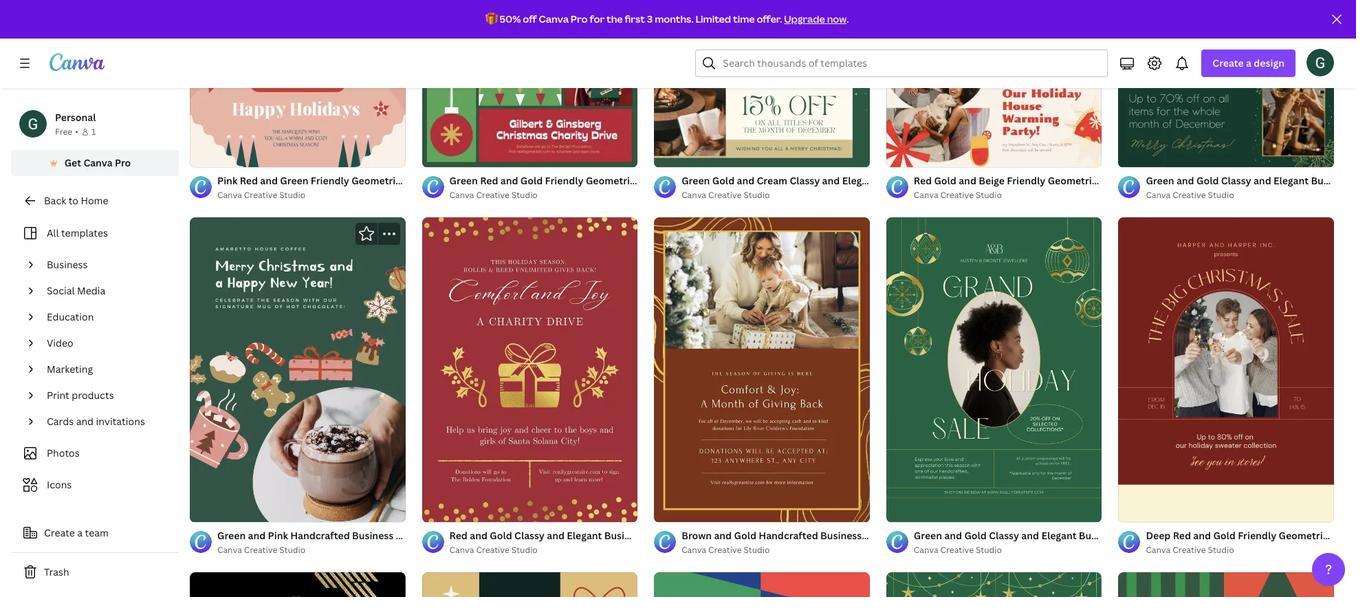 Task type: vqa. For each thing, say whether or not it's contained in the screenshot.
list
no



Task type: locate. For each thing, give the bounding box(es) containing it.
elegant inside red and gold classy and elegant business holiday flyer canva creative studio
[[567, 529, 602, 542]]

0 vertical spatial a
[[1247, 56, 1252, 69]]

1 vertical spatial a
[[77, 526, 83, 539]]

off
[[523, 12, 537, 25]]

creative inside green and gold classy and elegant business c canva creative studio
[[1173, 189, 1206, 201]]

creative inside brown and gold handcrafted business holiday flyer canva creative studio
[[709, 544, 742, 556]]

holiday inside brown and gold handcrafted business holiday flyer canva creative studio
[[864, 529, 901, 542]]

green inside green and pink handcrafted business holiday flyer canva creative studio
[[217, 529, 246, 542]]

2 handcrafted from the left
[[759, 529, 818, 542]]

christmas inside green gold and cream classy and elegant business christmas banner canva creative studio
[[924, 174, 971, 187]]

friendly inside deep red and gold friendly geometric busin canva creative studio
[[1238, 529, 1277, 542]]

christmas
[[447, 174, 494, 187], [682, 174, 729, 187], [1143, 174, 1191, 187], [924, 174, 971, 187]]

home
[[81, 194, 108, 207]]

trash
[[44, 566, 69, 579]]

banner inside green red and gold friendly geometric business christmas banner canva creative studio
[[731, 174, 765, 187]]

flyer inside green and gold classy and elegant business holiday flyer canva creative studio
[[1162, 529, 1185, 542]]

red and gold classy and elegant business holiday flyer canva creative studio
[[450, 529, 710, 556]]

studio
[[279, 31, 306, 43], [512, 31, 538, 43], [976, 31, 1002, 43], [744, 31, 770, 43], [1208, 31, 1235, 43], [279, 189, 306, 201], [512, 189, 538, 201], [976, 189, 1002, 201], [744, 189, 770, 201], [1208, 189, 1235, 201], [279, 544, 306, 556], [512, 544, 538, 556], [976, 544, 1002, 556], [744, 544, 770, 556], [1208, 544, 1235, 556]]

3 flyer from the left
[[1162, 529, 1185, 542]]

friendly inside pink red and green friendly geometric personal christmas banner canva creative studio
[[311, 174, 349, 187]]

handcrafted for pink
[[290, 529, 350, 542]]

social
[[47, 284, 75, 297]]

geometric inside green red and gold friendly geometric business christmas banner canva creative studio
[[586, 174, 636, 187]]

a for design
[[1247, 56, 1252, 69]]

c
[[1355, 174, 1357, 187]]

red inside deep red and gold friendly geometric busin canva creative studio
[[1173, 529, 1192, 542]]

handcrafted inside brown and gold handcrafted business holiday flyer canva creative studio
[[759, 529, 818, 542]]

classy up green and gold classy and elegant personal holiday poster image on the bottom
[[989, 529, 1020, 542]]

create left team
[[44, 526, 75, 539]]

busin
[[1331, 529, 1357, 542]]

social media link
[[41, 278, 171, 304]]

classy inside red and gold classy and elegant business holiday flyer canva creative studio
[[515, 529, 545, 542]]

create inside button
[[44, 526, 75, 539]]

2 flyer from the left
[[687, 529, 710, 542]]

1 horizontal spatial personal
[[403, 174, 444, 187]]

green and pink handcrafted business holiday flyer canva creative studio
[[217, 529, 458, 556]]

business inside red and gold classy and elegant business holiday flyer canva creative studio
[[605, 529, 646, 542]]

creative inside green red and gold friendly geometric business christmas banner canva creative studio
[[476, 189, 510, 201]]

🎁
[[485, 12, 498, 25]]

0 horizontal spatial personal
[[55, 111, 96, 124]]

create a team button
[[11, 519, 179, 547]]

deep red and gold friendly geometric busin link
[[1146, 529, 1357, 544]]

green for green and gold classy and elegant business holiday flyer
[[914, 529, 943, 542]]

None search field
[[696, 50, 1109, 77]]

pro
[[571, 12, 588, 25], [115, 156, 131, 169]]

red gold and beige friendly geometric personal christmas banner canva creative studio
[[914, 174, 1227, 201]]

elegant inside green gold and cream classy and elegant business christmas banner canva creative studio
[[843, 174, 878, 187]]

flyer
[[434, 529, 458, 542], [687, 529, 710, 542], [1162, 529, 1185, 542], [903, 529, 927, 542]]

gold
[[521, 174, 543, 187], [935, 174, 957, 187], [713, 174, 735, 187], [1197, 174, 1219, 187], [490, 529, 512, 542], [965, 529, 987, 542], [734, 529, 757, 542], [1214, 529, 1236, 542]]

classy up gold black and red friendly geometric personal holiday poster image
[[515, 529, 545, 542]]

business inside green and gold classy and elegant business c canva creative studio
[[1312, 174, 1353, 187]]

1 horizontal spatial pro
[[571, 12, 588, 25]]

red gold and beige friendly geometric personal christmas banner image
[[887, 59, 1102, 167]]

canva inside pink red and green friendly geometric personal christmas banner canva creative studio
[[217, 189, 242, 201]]

1 flyer from the left
[[434, 529, 458, 542]]

4 flyer from the left
[[903, 529, 927, 542]]

personal
[[55, 111, 96, 124], [403, 174, 444, 187], [1100, 174, 1141, 187]]

canva inside red and gold classy and elegant business holiday flyer canva creative studio
[[450, 544, 474, 556]]

geometric for red gold and beige friendly geometric personal christmas banner
[[1048, 174, 1098, 187]]

limited
[[696, 12, 731, 25]]

green and gold classy and elegant business holiday flyer image
[[887, 217, 1102, 522]]

pink red and green friendly geometric personal christmas banner link
[[217, 173, 530, 188]]

0 horizontal spatial pro
[[115, 156, 131, 169]]

personal inside pink red and green friendly geometric personal christmas banner canva creative studio
[[403, 174, 444, 187]]

elegant for green and gold classy and elegant business c
[[1274, 174, 1309, 187]]

1 handcrafted from the left
[[290, 529, 350, 542]]

handcrafted
[[290, 529, 350, 542], [759, 529, 818, 542]]

back to home link
[[11, 187, 179, 215]]

green inside green red and gold friendly geometric business christmas banner canva creative studio
[[450, 174, 478, 187]]

1 horizontal spatial pink
[[268, 529, 288, 542]]

4 canva creative studio from the left
[[682, 31, 770, 43]]

media
[[77, 284, 105, 297]]

green for green and gold classy and elegant business c
[[1146, 174, 1175, 187]]

creative inside pink red and green friendly geometric personal christmas banner canva creative studio
[[244, 189, 277, 201]]

pink
[[217, 174, 238, 187], [268, 529, 288, 542]]

invitations
[[96, 415, 145, 428]]

create inside dropdown button
[[1213, 56, 1244, 69]]

gold inside green red and gold friendly geometric business christmas banner canva creative studio
[[521, 174, 543, 187]]

classy right the cream
[[790, 174, 820, 187]]

green for green gold and cream classy and elegant business christmas banner
[[682, 174, 710, 187]]

2 horizontal spatial personal
[[1100, 174, 1141, 187]]

2 holiday from the left
[[648, 529, 684, 542]]

pro up back to home link
[[115, 156, 131, 169]]

canva inside deep red and gold friendly geometric busin canva creative studio
[[1146, 544, 1171, 556]]

christmas inside red gold and beige friendly geometric personal christmas banner canva creative studio
[[1143, 174, 1191, 187]]

1 vertical spatial pro
[[115, 156, 131, 169]]

classy inside green gold and cream classy and elegant business christmas banner canva creative studio
[[790, 174, 820, 187]]

banner inside red gold and beige friendly geometric personal christmas banner canva creative studio
[[1193, 174, 1227, 187]]

0 horizontal spatial pink
[[217, 174, 238, 187]]

green and gold classy and elegant personal holiday poster image
[[887, 573, 1102, 597]]

for
[[590, 12, 605, 25]]

green and pink handcrafted business holiday flyer image
[[190, 217, 406, 522]]

1 horizontal spatial create
[[1213, 56, 1244, 69]]

a inside dropdown button
[[1247, 56, 1252, 69]]

.
[[847, 12, 849, 25]]

elegant inside green and gold classy and elegant business c canva creative studio
[[1274, 174, 1309, 187]]

friendly inside green red and gold friendly geometric business christmas banner canva creative studio
[[545, 174, 584, 187]]

christmas inside pink red and green friendly geometric personal christmas banner canva creative studio
[[447, 174, 494, 187]]

classy for green and gold classy and elegant business c
[[1222, 174, 1252, 187]]

classy inside green and gold classy and elegant business holiday flyer canva creative studio
[[989, 529, 1020, 542]]

a left team
[[77, 526, 83, 539]]

canva inside red gold and beige friendly geometric personal christmas banner canva creative studio
[[914, 189, 939, 201]]

gold black and red friendly geometric personal holiday poster image
[[422, 573, 638, 597]]

canva creative studio link
[[217, 30, 406, 44], [450, 30, 638, 44], [914, 30, 1102, 44], [682, 30, 870, 44], [1146, 30, 1335, 44], [217, 188, 406, 202], [450, 188, 638, 202], [914, 188, 1102, 202], [682, 189, 870, 202], [1146, 189, 1335, 202], [217, 544, 406, 557], [450, 544, 638, 557], [914, 544, 1102, 557], [682, 544, 870, 557], [1146, 544, 1335, 557]]

pink red and green friendly geometric personal christmas banner image
[[190, 59, 406, 167]]

handcrafted inside green and pink handcrafted business holiday flyer canva creative studio
[[290, 529, 350, 542]]

classy for green and gold classy and elegant business holiday flyer
[[989, 529, 1020, 542]]

red inside green red and gold friendly geometric business christmas banner canva creative studio
[[480, 174, 498, 187]]

canva creative studio
[[217, 31, 306, 43], [450, 31, 538, 43], [914, 31, 1002, 43], [682, 31, 770, 43], [1146, 31, 1235, 43]]

banner inside green gold and cream classy and elegant business christmas banner canva creative studio
[[973, 174, 1007, 187]]

a
[[1247, 56, 1252, 69], [77, 526, 83, 539]]

1 holiday from the left
[[396, 529, 432, 542]]

a left design
[[1247, 56, 1252, 69]]

classy inside green and gold classy and elegant business c canva creative studio
[[1222, 174, 1252, 187]]

time
[[733, 12, 755, 25]]

elegant
[[843, 174, 878, 187], [1274, 174, 1309, 187], [567, 529, 602, 542], [1042, 529, 1077, 542]]

geometric for pink red and green friendly geometric personal christmas banner
[[352, 174, 401, 187]]

all templates link
[[19, 220, 171, 246]]

flyer inside red and gold classy and elegant business holiday flyer canva creative studio
[[687, 529, 710, 542]]

blue and gold classy and elegant business holiday poster image
[[190, 573, 406, 597]]

green and gold classy and elegant business christmas banner image
[[1119, 59, 1335, 167]]

business inside green and gold classy and elegant business holiday flyer canva creative studio
[[1079, 529, 1121, 542]]

canva
[[539, 12, 569, 25], [217, 31, 242, 43], [450, 31, 474, 43], [914, 31, 939, 43], [682, 31, 707, 43], [1146, 31, 1171, 43], [84, 156, 113, 169], [217, 189, 242, 201], [450, 189, 474, 201], [914, 189, 939, 201], [682, 189, 707, 201], [1146, 189, 1171, 201], [217, 544, 242, 556], [450, 544, 474, 556], [914, 544, 939, 556], [682, 544, 707, 556], [1146, 544, 1171, 556]]

•
[[75, 126, 78, 138]]

1 vertical spatial create
[[44, 526, 75, 539]]

1 horizontal spatial a
[[1247, 56, 1252, 69]]

business
[[638, 174, 679, 187], [880, 174, 921, 187], [1312, 174, 1353, 187], [47, 258, 88, 271], [352, 529, 394, 542], [605, 529, 646, 542], [1079, 529, 1121, 542], [821, 529, 862, 542]]

geometric inside red gold and beige friendly geometric personal christmas banner canva creative studio
[[1048, 174, 1098, 187]]

holiday
[[396, 529, 432, 542], [648, 529, 684, 542], [1123, 529, 1159, 542], [864, 529, 901, 542]]

geometric inside deep red and gold friendly geometric busin canva creative studio
[[1279, 529, 1329, 542]]

and inside brown and gold handcrafted business holiday flyer canva creative studio
[[714, 529, 732, 542]]

personal for pink red and green friendly geometric personal christmas banner
[[403, 174, 444, 187]]

christmas inside green red and gold friendly geometric business christmas banner canva creative studio
[[682, 174, 729, 187]]

green
[[280, 174, 309, 187], [450, 174, 478, 187], [682, 174, 710, 187], [1146, 174, 1175, 187], [217, 529, 246, 542], [914, 529, 943, 542]]

create left design
[[1213, 56, 1244, 69]]

and inside deep red and gold friendly geometric busin canva creative studio
[[1194, 529, 1212, 542]]

get canva pro button
[[11, 150, 179, 176]]

1 vertical spatial pink
[[268, 529, 288, 542]]

friendly
[[311, 174, 349, 187], [545, 174, 584, 187], [1007, 174, 1046, 187], [1238, 529, 1277, 542]]

and inside pink red and green friendly geometric personal christmas banner canva creative studio
[[260, 174, 278, 187]]

0 vertical spatial pink
[[217, 174, 238, 187]]

pro left for in the left top of the page
[[571, 12, 588, 25]]

studio inside green and gold classy and elegant business holiday flyer canva creative studio
[[976, 544, 1002, 556]]

elegant inside green and gold classy and elegant business holiday flyer canva creative studio
[[1042, 529, 1077, 542]]

canva inside green gold and cream classy and elegant business christmas banner canva creative studio
[[682, 189, 707, 201]]

3
[[647, 12, 653, 25]]

brown and gold handcrafted business holiday flyer link
[[682, 529, 927, 544]]

business inside green and pink handcrafted business holiday flyer canva creative studio
[[352, 529, 394, 542]]

marketing link
[[41, 356, 171, 383]]

classy
[[790, 174, 820, 187], [1222, 174, 1252, 187], [515, 529, 545, 542], [989, 529, 1020, 542]]

canva inside green and gold classy and elegant business c canva creative studio
[[1146, 189, 1171, 201]]

business inside brown and gold handcrafted business holiday flyer canva creative studio
[[821, 529, 862, 542]]

red inside red and gold classy and elegant business holiday flyer canva creative studio
[[450, 529, 468, 542]]

green inside green gold and cream classy and elegant business christmas banner canva creative studio
[[682, 174, 710, 187]]

red inside pink red and green friendly geometric personal christmas banner canva creative studio
[[240, 174, 258, 187]]

design
[[1254, 56, 1285, 69]]

personal inside red gold and beige friendly geometric personal christmas banner canva creative studio
[[1100, 174, 1141, 187]]

green inside green and gold classy and elegant business c canva creative studio
[[1146, 174, 1175, 187]]

handcrafted for gold
[[759, 529, 818, 542]]

video link
[[41, 330, 171, 356]]

deep red and gold friendly geometric business holiday flyer image
[[1119, 217, 1335, 522]]

3 holiday from the left
[[1123, 529, 1159, 542]]

green and gold classy and elegant business c link
[[1146, 173, 1357, 189]]

create for create a team
[[44, 526, 75, 539]]

handcrafted up 'blue and gold classy and elegant business holiday poster' 'image'
[[290, 529, 350, 542]]

1 horizontal spatial handcrafted
[[759, 529, 818, 542]]

a inside button
[[77, 526, 83, 539]]

geometric inside pink red and green friendly geometric personal christmas banner canva creative studio
[[352, 174, 401, 187]]

greg robinson image
[[1307, 49, 1335, 76]]

0 vertical spatial create
[[1213, 56, 1244, 69]]

friendly for pink
[[311, 174, 349, 187]]

christmas for red gold and beige friendly geometric personal christmas banner
[[1143, 174, 1191, 187]]

christmas for green red and gold friendly geometric business christmas banner
[[682, 174, 729, 187]]

creative inside red and gold classy and elegant business holiday flyer canva creative studio
[[476, 544, 510, 556]]

offer.
[[757, 12, 782, 25]]

print products link
[[41, 383, 171, 409]]

months.
[[655, 12, 694, 25]]

gold inside deep red and gold friendly geometric busin canva creative studio
[[1214, 529, 1236, 542]]

0 horizontal spatial create
[[44, 526, 75, 539]]

red blue and green friendly geometric personal holiday poster image
[[654, 573, 870, 597]]

all
[[47, 226, 59, 239]]

creative inside deep red and gold friendly geometric busin canva creative studio
[[1173, 544, 1206, 556]]

creative inside green gold and cream classy and elegant business christmas banner canva creative studio
[[709, 189, 742, 201]]

personal for red gold and beige friendly geometric personal christmas banner
[[1100, 174, 1141, 187]]

friendly inside red gold and beige friendly geometric personal christmas banner canva creative studio
[[1007, 174, 1046, 187]]

classy down green and gold classy and elegant business christmas banner image
[[1222, 174, 1252, 187]]

and
[[260, 174, 278, 187], [501, 174, 518, 187], [959, 174, 977, 187], [737, 174, 755, 187], [823, 174, 840, 187], [1177, 174, 1195, 187], [1254, 174, 1272, 187], [76, 415, 94, 428], [248, 529, 266, 542], [470, 529, 488, 542], [547, 529, 565, 542], [945, 529, 962, 542], [1022, 529, 1040, 542], [714, 529, 732, 542], [1194, 529, 1212, 542]]

0 horizontal spatial a
[[77, 526, 83, 539]]

handcrafted up red blue and green friendly geometric personal holiday poster image
[[759, 529, 818, 542]]

4 holiday from the left
[[864, 529, 901, 542]]

0 horizontal spatial handcrafted
[[290, 529, 350, 542]]

red and gold classy and elegant business holiday flyer image
[[422, 217, 638, 522]]

video
[[47, 336, 73, 349]]

green red and gold friendly geometric business christmas banner image
[[422, 59, 638, 167]]

education
[[47, 310, 94, 323]]

back
[[44, 194, 66, 207]]



Task type: describe. For each thing, give the bounding box(es) containing it.
upgrade
[[784, 12, 825, 25]]

green and gold classy and elegant business holiday flyer canva creative studio
[[914, 529, 1185, 556]]

holiday inside green and gold classy and elegant business holiday flyer canva creative studio
[[1123, 529, 1159, 542]]

holiday inside red and gold classy and elegant business holiday flyer canva creative studio
[[648, 529, 684, 542]]

flyer inside brown and gold handcrafted business holiday flyer canva creative studio
[[903, 529, 927, 542]]

gold inside red gold and beige friendly geometric personal christmas banner canva creative studio
[[935, 174, 957, 187]]

print products
[[47, 389, 114, 402]]

social media
[[47, 284, 105, 297]]

gold inside green gold and cream classy and elegant business christmas banner canva creative studio
[[713, 174, 735, 187]]

green and pink handcrafted business holiday flyer link
[[217, 528, 458, 544]]

get canva pro
[[64, 156, 131, 169]]

geometric for green red and gold friendly geometric business christmas banner
[[586, 174, 636, 187]]

flyer inside green and pink handcrafted business holiday flyer canva creative studio
[[434, 529, 458, 542]]

red inside red gold and beige friendly geometric personal christmas banner canva creative studio
[[914, 174, 932, 187]]

cream
[[757, 174, 788, 187]]

3 canva creative studio from the left
[[914, 31, 1002, 43]]

Search search field
[[723, 50, 1100, 76]]

and inside green and pink handcrafted business holiday flyer canva creative studio
[[248, 529, 266, 542]]

red for deep
[[1173, 529, 1192, 542]]

icons link
[[19, 472, 171, 498]]

back to home
[[44, 194, 108, 207]]

free •
[[55, 126, 78, 138]]

studio inside pink red and green friendly geometric personal christmas banner canva creative studio
[[279, 189, 306, 201]]

banner for pink red and green friendly geometric personal christmas banner
[[496, 174, 530, 187]]

elegant for red and gold classy and elegant business holiday flyer
[[567, 529, 602, 542]]

and inside green red and gold friendly geometric business christmas banner canva creative studio
[[501, 174, 518, 187]]

red for green
[[480, 174, 498, 187]]

templates
[[61, 226, 108, 239]]

green gold and cream classy and elegant business christmas banner canva creative studio
[[682, 174, 1007, 201]]

christmas for pink red and green friendly geometric personal christmas banner
[[447, 174, 494, 187]]

canva inside green and gold classy and elegant business holiday flyer canva creative studio
[[914, 544, 939, 556]]

marketing
[[47, 363, 93, 376]]

create a design
[[1213, 56, 1285, 69]]

studio inside green and pink handcrafted business holiday flyer canva creative studio
[[279, 544, 306, 556]]

friendly for green
[[545, 174, 584, 187]]

deep red and gold friendly geometric busin canva creative studio
[[1146, 529, 1357, 556]]

50%
[[500, 12, 521, 25]]

team
[[85, 526, 109, 539]]

create for create a design
[[1213, 56, 1244, 69]]

red gold and beige friendly geometric personal christmas banner link
[[914, 173, 1227, 188]]

green for green and pink handcrafted business holiday flyer
[[217, 529, 246, 542]]

red and gold classy and elegant business holiday flyer link
[[450, 528, 710, 544]]

green and gold classy and elegant sparkling decorative illustrations business holiday christmas card image
[[422, 0, 638, 9]]

pro inside button
[[115, 156, 131, 169]]

pink inside green and pink handcrafted business holiday flyer canva creative studio
[[268, 529, 288, 542]]

studio inside green and gold classy and elegant business c canva creative studio
[[1208, 189, 1235, 201]]

green gold and cream classy and elegant business christmas banner image
[[654, 59, 870, 167]]

business link
[[41, 252, 171, 278]]

education link
[[41, 304, 171, 330]]

green red and gold friendly geometric business christmas banner canva creative studio
[[450, 174, 765, 201]]

green inside pink red and green friendly geometric personal christmas banner canva creative studio
[[280, 174, 309, 187]]

canva inside button
[[84, 156, 113, 169]]

beige
[[979, 174, 1005, 187]]

products
[[72, 389, 114, 402]]

get
[[64, 156, 81, 169]]

green and gold classy and elegant business holiday flyer link
[[914, 528, 1185, 544]]

photos link
[[19, 440, 171, 466]]

create a team
[[44, 526, 109, 539]]

green red and gold friendly geometric business christmas banner link
[[450, 173, 765, 188]]

photos
[[47, 446, 80, 460]]

creative inside red gold and beige friendly geometric personal christmas banner canva creative studio
[[941, 189, 974, 201]]

the
[[607, 12, 623, 25]]

green and gold classy and elegant business c canva creative studio
[[1146, 174, 1357, 201]]

holiday inside green and pink handcrafted business holiday flyer canva creative studio
[[396, 529, 432, 542]]

green for green red and gold friendly geometric business christmas banner
[[450, 174, 478, 187]]

gold inside green and gold classy and elegant business c canva creative studio
[[1197, 174, 1219, 187]]

green gold and cream classy and elegant business christmas banner link
[[682, 173, 1007, 189]]

beige red and green classy and elegant gifts decorative illustration personal holiday christmas card image
[[654, 0, 870, 9]]

🎁 50% off canva pro for the first 3 months. limited time offer. upgrade now .
[[485, 12, 849, 25]]

studio inside red gold and beige friendly geometric personal christmas banner canva creative studio
[[976, 189, 1002, 201]]

business inside green gold and cream classy and elegant business christmas banner canva creative studio
[[880, 174, 921, 187]]

icons
[[47, 478, 72, 491]]

all templates
[[47, 226, 108, 239]]

canva inside brown and gold handcrafted business holiday flyer canva creative studio
[[682, 544, 707, 556]]

brown
[[682, 529, 712, 542]]

cards and invitations
[[47, 415, 145, 428]]

trash link
[[11, 559, 179, 586]]

cards and invitations link
[[41, 409, 171, 435]]

2 canva creative studio from the left
[[450, 31, 538, 43]]

upgrade now button
[[784, 12, 847, 25]]

free
[[55, 126, 72, 138]]

pink red and green friendly geometric personal christmas banner canva creative studio
[[217, 174, 530, 201]]

create a design button
[[1202, 50, 1296, 77]]

gold inside brown and gold handcrafted business holiday flyer canva creative studio
[[734, 529, 757, 542]]

geometric for deep red and gold friendly geometric busin
[[1279, 529, 1329, 542]]

friendly for red
[[1007, 174, 1046, 187]]

studio inside green gold and cream classy and elegant business christmas banner canva creative studio
[[744, 189, 770, 201]]

cards
[[47, 415, 74, 428]]

business inside green red and gold friendly geometric business christmas banner canva creative studio
[[638, 174, 679, 187]]

canva inside green and pink handcrafted business holiday flyer canva creative studio
[[217, 544, 242, 556]]

friendly for deep
[[1238, 529, 1277, 542]]

elegant for green and gold classy and elegant business holiday flyer
[[1042, 529, 1077, 542]]

deep
[[1146, 529, 1171, 542]]

now
[[827, 12, 847, 25]]

creative inside green and gold classy and elegant business holiday flyer canva creative studio
[[941, 544, 974, 556]]

gold inside green and gold classy and elegant business holiday flyer canva creative studio
[[965, 529, 987, 542]]

green pink and red friendly geometric personal holiday poster image
[[1119, 573, 1335, 597]]

studio inside brown and gold handcrafted business holiday flyer canva creative studio
[[744, 544, 770, 556]]

to
[[69, 194, 78, 207]]

print
[[47, 389, 69, 402]]

red for pink
[[240, 174, 258, 187]]

1 canva creative studio from the left
[[217, 31, 306, 43]]

first
[[625, 12, 645, 25]]

creative inside green and pink handcrafted business holiday flyer canva creative studio
[[244, 544, 277, 556]]

brown and gold handcrafted business holiday flyer image
[[654, 217, 870, 522]]

studio inside deep red and gold friendly geometric busin canva creative studio
[[1208, 544, 1235, 556]]

1
[[91, 126, 96, 138]]

banner for green red and gold friendly geometric business christmas banner
[[731, 174, 765, 187]]

studio inside red and gold classy and elegant business holiday flyer canva creative studio
[[512, 544, 538, 556]]

banner for red gold and beige friendly geometric personal christmas banner
[[1193, 174, 1227, 187]]

classy for red and gold classy and elegant business holiday flyer
[[515, 529, 545, 542]]

0 vertical spatial pro
[[571, 12, 588, 25]]

studio inside green red and gold friendly geometric business christmas banner canva creative studio
[[512, 189, 538, 201]]

pink inside pink red and green friendly geometric personal christmas banner canva creative studio
[[217, 174, 238, 187]]

canva inside green red and gold friendly geometric business christmas banner canva creative studio
[[450, 189, 474, 201]]

brown and gold handcrafted business holiday flyer canva creative studio
[[682, 529, 927, 556]]

and inside red gold and beige friendly geometric personal christmas banner canva creative studio
[[959, 174, 977, 187]]

5 canva creative studio from the left
[[1146, 31, 1235, 43]]

gold inside red and gold classy and elegant business holiday flyer canva creative studio
[[490, 529, 512, 542]]

a for team
[[77, 526, 83, 539]]



